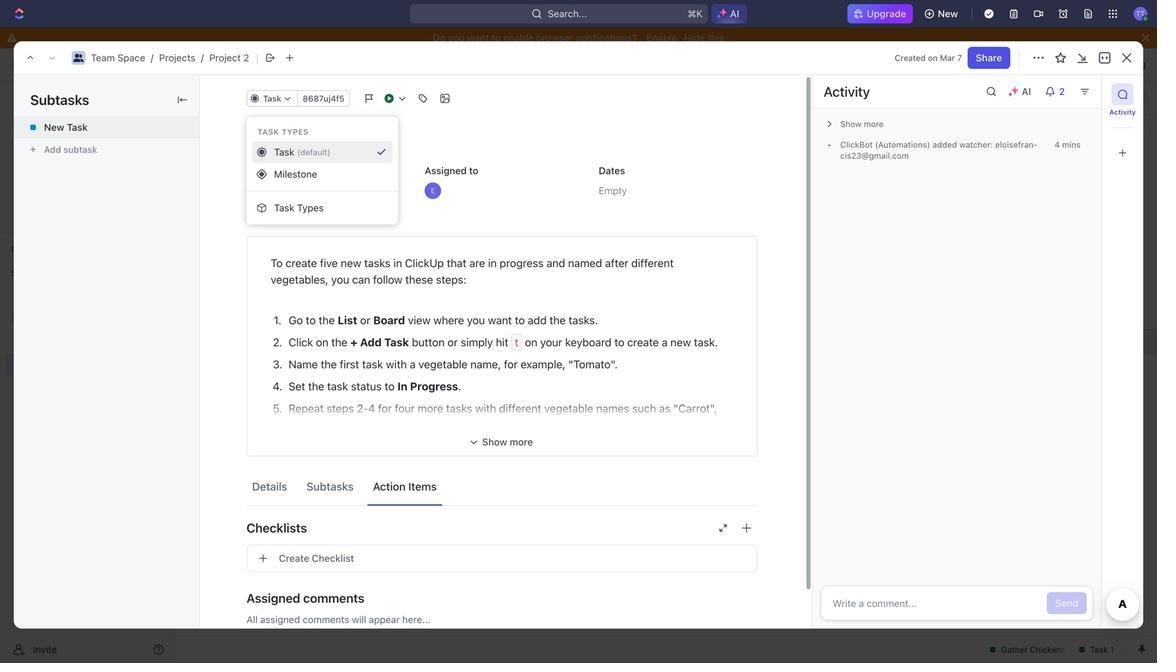Task type: locate. For each thing, give the bounding box(es) containing it.
0 vertical spatial task types
[[258, 128, 309, 136]]

to up other at left bottom
[[424, 459, 434, 472]]

0 horizontal spatial projects
[[159, 52, 196, 63]]

team up home link
[[91, 52, 115, 63]]

0 horizontal spatial that
[[447, 257, 467, 270]]

for
[[504, 358, 518, 371], [378, 402, 392, 415], [554, 475, 568, 488]]

a left task.
[[662, 336, 668, 349]]

1 vertical spatial activity
[[1110, 108, 1137, 116]]

task types down milestone at top
[[274, 202, 324, 214]]

2 vertical spatial tasks
[[395, 459, 421, 472]]

user group image inside sidebar 'navigation'
[[14, 314, 24, 323]]

the left the first
[[321, 358, 337, 371]]

and down four
[[399, 419, 418, 432]]

add
[[528, 314, 547, 327], [661, 459, 680, 472]]

1 horizontal spatial on
[[525, 336, 538, 349]]

customize button
[[983, 89, 1053, 108]]

task button
[[247, 90, 298, 107]]

you up simply
[[467, 314, 485, 327]]

1 horizontal spatial and
[[547, 257, 566, 270]]

0 vertical spatial or
[[360, 314, 371, 327]]

share for share button to the right of 7 at the right
[[977, 52, 1003, 63]]

inbox link
[[6, 111, 170, 133]]

for down members
[[554, 475, 568, 488]]

space up home link
[[118, 52, 145, 63]]

2 vertical spatial or
[[394, 475, 404, 488]]

tasks for the
[[395, 459, 421, 472]]

1 vertical spatial new task
[[247, 336, 291, 347]]

0 vertical spatial new
[[341, 257, 362, 270]]

add down 'task 2'
[[247, 229, 265, 241]]

1 vertical spatial or
[[448, 336, 458, 349]]

share button up the customize button
[[984, 54, 1027, 76]]

0 horizontal spatial for
[[378, 402, 392, 415]]

or up name the first task with a vegetable name, for example, "tomato". at the bottom of page
[[448, 336, 458, 349]]

0 horizontal spatial activity
[[824, 83, 871, 100]]

1 vertical spatial assigned
[[247, 591, 300, 606]]

different inside repeat steps 2-4 for four more tasks with different vegetable names such as "carrot", "broccoli", "spinach", and "cucumber".
[[499, 402, 542, 415]]

tasks up other at left bottom
[[395, 459, 421, 472]]

task left go
[[247, 312, 268, 323]]

projects link right |
[[267, 57, 324, 73]]

calendar
[[299, 92, 340, 104]]

0 horizontal spatial vegetable
[[419, 358, 468, 371]]

0 horizontal spatial in
[[227, 267, 235, 277]]

types up the task (default)
[[282, 128, 309, 136]]

0 vertical spatial more
[[418, 402, 444, 415]]

0 horizontal spatial more
[[418, 402, 444, 415]]

invite
[[33, 644, 57, 656]]

types inside button
[[297, 202, 324, 214]]

with up in
[[386, 358, 407, 371]]

1 horizontal spatial progress
[[500, 257, 544, 270]]

⌘k
[[688, 8, 703, 19]]

browser
[[537, 32, 573, 43]]

are right clickup
[[470, 257, 486, 270]]

Search tasks... text field
[[1012, 121, 1150, 142]]

sidebar navigation
[[0, 48, 176, 664]]

on right t
[[525, 336, 538, 349]]

new task down task 1
[[247, 336, 291, 347]]

comments
[[303, 591, 365, 606], [303, 614, 350, 626]]

0 vertical spatial add
[[528, 314, 547, 327]]

tree inside sidebar 'navigation'
[[6, 284, 170, 470]]

on right click
[[316, 336, 329, 349]]

0 horizontal spatial /
[[151, 52, 154, 63]]

do
[[433, 32, 446, 43]]

1 horizontal spatial user group image
[[73, 54, 84, 62]]

2 inside team space / projects / project 2 |
[[244, 52, 249, 63]]

task inside button
[[274, 202, 295, 214]]

status
[[351, 380, 382, 393]]

assigned up assigned
[[247, 591, 300, 606]]

team for team space / projects / project 2 |
[[91, 52, 115, 63]]

to left do
[[227, 399, 238, 409]]

0 vertical spatial for
[[504, 358, 518, 371]]

for inside repeat steps 2-4 for four more tasks with different vegetable names such as "carrot", "broccoli", "spinach", and "cucumber".
[[378, 402, 392, 415]]

checklists
[[247, 521, 307, 536]]

calendar link
[[296, 89, 340, 108]]

vegetable up progress
[[419, 358, 468, 371]]

0 vertical spatial tasks
[[364, 257, 391, 270]]

team inside team space / projects / project 2 |
[[91, 52, 115, 63]]

0 horizontal spatial 1
[[271, 312, 275, 323]]

1 vertical spatial new task link
[[244, 332, 447, 352]]

0 vertical spatial new task
[[44, 122, 88, 133]]

on left mar
[[929, 53, 938, 63]]

such
[[633, 402, 657, 415]]

1 horizontal spatial new
[[671, 336, 692, 349]]

1 horizontal spatial that
[[472, 475, 492, 488]]

vegetable inside repeat steps 2-4 for four more tasks with different vegetable names such as "carrot", "broccoli", "spinach", and "cucumber".
[[545, 402, 594, 415]]

tasks inside repeat steps 2-4 for four more tasks with different vegetable names such as "carrot", "broccoli", "spinach", and "cucumber".
[[446, 402, 473, 415]]

go to the list or board view where you want to add the tasks.
[[289, 314, 598, 327]]

create right keyboard at the bottom of page
[[628, 336, 659, 349]]

if
[[577, 459, 583, 472]]

1 horizontal spatial 1
[[288, 160, 292, 170]]

2 vertical spatial and
[[640, 459, 658, 472]]

0 horizontal spatial on
[[316, 336, 329, 349]]

1 vertical spatial different
[[499, 402, 542, 415]]

1 horizontal spatial new task
[[247, 336, 291, 347]]

team left |
[[201, 59, 225, 70]]

2 right to
[[298, 267, 303, 277]]

1 vertical spatial new
[[44, 122, 64, 133]]

new task link down home link
[[14, 116, 199, 139]]

with up show
[[476, 402, 497, 415]]

task down board
[[385, 336, 409, 349]]

in right clickup
[[488, 257, 497, 270]]

add down (default)
[[330, 160, 346, 170]]

1 vertical spatial vegetable
[[545, 402, 594, 415]]

relevant
[[456, 459, 496, 472]]

activity
[[824, 83, 871, 100], [1110, 108, 1137, 116]]

tasks inside to create five new tasks in clickup that are in progress and named after different vegetables, you can follow these steps:
[[364, 257, 391, 270]]

all
[[247, 614, 258, 626]]

task 2 link
[[244, 200, 447, 220]]

task up steps
[[327, 380, 348, 393]]

milestone button
[[252, 163, 393, 185]]

more inside button
[[510, 437, 533, 448]]

1 / from the left
[[151, 52, 154, 63]]

a down button
[[410, 358, 416, 371]]

different right after
[[632, 257, 674, 270]]

different inside to create five new tasks in clickup that are in progress and named after different vegetables, you can follow these steps:
[[632, 257, 674, 270]]

space left |
[[228, 59, 256, 70]]

create
[[279, 553, 310, 564]]

vegetable
[[419, 358, 468, 371], [545, 402, 594, 415]]

task up to
[[268, 229, 288, 241]]

to
[[271, 257, 283, 270]]

button
[[412, 336, 445, 349]]

descriptions,
[[271, 475, 335, 488]]

added
[[933, 140, 958, 150]]

1 vertical spatial task
[[327, 380, 348, 393]]

assigned
[[260, 614, 300, 626]]

2 horizontal spatial you
[[467, 314, 485, 327]]

add task button up task 2 link
[[313, 156, 372, 173]]

inbox
[[33, 116, 57, 128]]

details
[[252, 480, 287, 494]]

tasks inside remember to assign the tasks to the relevant team members if necessary and add any descriptions, due dates, or other details that are needed for the tasks.
[[395, 459, 421, 472]]

add up do
[[247, 361, 265, 372]]

1 vertical spatial create
[[628, 336, 659, 349]]

2 left |
[[244, 52, 249, 63]]

1 horizontal spatial more
[[510, 437, 533, 448]]

progress left the named
[[500, 257, 544, 270]]

task sidebar content section
[[813, 75, 1102, 629]]

create up the vegetables,
[[286, 257, 317, 270]]

keyboard
[[566, 336, 612, 349]]

assigned to
[[425, 165, 479, 176]]

projects link left project at the left top of the page
[[159, 52, 196, 63]]

mins
[[1063, 140, 1081, 150]]

1 vertical spatial a
[[410, 358, 416, 371]]

added watcher:
[[931, 140, 996, 150]]

1 vertical spatial more
[[510, 437, 533, 448]]

task up task 2 link
[[348, 160, 366, 170]]

1 horizontal spatial space
[[228, 59, 256, 70]]

2 vertical spatial new
[[247, 336, 268, 347]]

subtasks up the inbox
[[30, 92, 89, 108]]

in
[[398, 380, 408, 393]]

task sidebar navigation tab list
[[1108, 83, 1139, 164]]

on for click
[[316, 336, 329, 349]]

task up milestone at top
[[274, 146, 295, 158]]

all assigned comments will appear here...
[[247, 614, 431, 626]]

will
[[352, 614, 366, 626]]

new up docs
[[44, 122, 64, 133]]

clickup
[[405, 257, 444, 270]]

1 horizontal spatial create
[[628, 336, 659, 349]]

list up +
[[338, 314, 358, 327]]

8687uj4f5 button
[[297, 90, 350, 107]]

1 vertical spatial with
[[476, 402, 497, 415]]

0 vertical spatial with
[[386, 358, 407, 371]]

subtasks inside button
[[307, 480, 354, 494]]

0 horizontal spatial tasks
[[364, 257, 391, 270]]

comments down the 'assigned comments'
[[303, 614, 350, 626]]

1 horizontal spatial subtasks
[[307, 480, 354, 494]]

enable
[[647, 32, 678, 43]]

activity up the clickbot
[[824, 83, 871, 100]]

more down progress
[[418, 402, 444, 415]]

or left other at left bottom
[[394, 475, 404, 488]]

1 left go
[[271, 312, 275, 323]]

tree
[[6, 284, 170, 470]]

or
[[360, 314, 371, 327], [448, 336, 458, 349], [394, 475, 404, 488]]

1 vertical spatial and
[[399, 419, 418, 432]]

add up your
[[528, 314, 547, 327]]

go
[[289, 314, 303, 327]]

subtasks button
[[301, 474, 359, 500]]

want up 'hit'
[[488, 314, 512, 327]]

2 vertical spatial for
[[554, 475, 568, 488]]

for down t
[[504, 358, 518, 371]]

0 horizontal spatial list
[[257, 92, 274, 104]]

1 horizontal spatial you
[[448, 32, 465, 43]]

0 vertical spatial 4
[[1055, 140, 1061, 150]]

progress up task 1
[[238, 267, 282, 277]]

(default)
[[297, 147, 331, 157]]

/
[[151, 52, 154, 63], [201, 52, 204, 63]]

task inside dropdown button
[[263, 94, 282, 103]]

2 horizontal spatial for
[[554, 475, 568, 488]]

task down milestone at top
[[274, 202, 295, 214]]

assigned inside dropdown button
[[247, 591, 300, 606]]

0 vertical spatial you
[[448, 32, 465, 43]]

space for team space
[[228, 59, 256, 70]]

add task up search tasks... text box
[[1068, 93, 1104, 103]]

2 horizontal spatial tasks
[[446, 402, 473, 415]]

0 horizontal spatial you
[[331, 273, 350, 286]]

the left +
[[332, 336, 348, 349]]

tasks. up keyboard at the bottom of page
[[569, 314, 598, 327]]

dates
[[599, 165, 626, 176]]

assigned for assigned to
[[425, 165, 467, 176]]

0 vertical spatial and
[[547, 257, 566, 270]]

for left four
[[378, 402, 392, 415]]

tasks up "cucumber".
[[446, 402, 473, 415]]

and
[[547, 257, 566, 270], [399, 419, 418, 432], [640, 459, 658, 472]]

new left task.
[[671, 336, 692, 349]]

task
[[362, 358, 383, 371], [327, 380, 348, 393]]

4 inside task sidebar content 'section'
[[1055, 140, 1061, 150]]

space inside team space / projects / project 2 |
[[118, 52, 145, 63]]

1 horizontal spatial a
[[662, 336, 668, 349]]

new up mar
[[939, 8, 959, 19]]

new
[[341, 257, 362, 270], [671, 336, 692, 349]]

name,
[[471, 358, 501, 371]]

add inside remember to assign the tasks to the relevant team members if necessary and add any descriptions, due dates, or other details that are needed for the tasks.
[[661, 459, 680, 472]]

new up can
[[341, 257, 362, 270]]

task left calendar link
[[263, 94, 282, 103]]

1 horizontal spatial vegetable
[[545, 402, 594, 415]]

task up set the task status to in progress .
[[362, 358, 383, 371]]

0 horizontal spatial 4
[[369, 402, 375, 415]]

0 horizontal spatial space
[[118, 52, 145, 63]]

hit
[[496, 336, 509, 349]]

space for team space / projects / project 2 |
[[118, 52, 145, 63]]

that inside remember to assign the tasks to the relevant team members if necessary and add any descriptions, due dates, or other details that are needed for the tasks.
[[472, 475, 492, 488]]

automations button
[[1033, 54, 1104, 75]]

and inside to create five new tasks in clickup that are in progress and named after different vegetables, you can follow these steps:
[[547, 257, 566, 270]]

new inside to create five new tasks in clickup that are in progress and named after different vegetables, you can follow these steps:
[[341, 257, 362, 270]]

user group image
[[73, 54, 84, 62], [189, 61, 197, 68], [14, 314, 24, 323]]

in up the follow
[[394, 257, 402, 270]]

tasks up the follow
[[364, 257, 391, 270]]

add task button down 'task 2'
[[241, 227, 294, 243]]

1 vertical spatial list
[[338, 314, 358, 327]]

remember
[[271, 459, 325, 472]]

that down 'relevant'
[[472, 475, 492, 488]]

a
[[662, 336, 668, 349], [410, 358, 416, 371]]

different up show more
[[499, 402, 542, 415]]

new task up docs
[[44, 122, 88, 133]]

automations
[[1040, 59, 1097, 70]]

user group image down spaces
[[14, 314, 24, 323]]

create checklist button
[[247, 545, 758, 573]]

docs link
[[6, 134, 170, 156]]

1 horizontal spatial 2
[[271, 204, 277, 216]]

0 vertical spatial 1
[[288, 160, 292, 170]]

1 vertical spatial you
[[331, 273, 350, 286]]

on
[[929, 53, 938, 63], [316, 336, 329, 349], [525, 336, 538, 349]]

to left in
[[385, 380, 395, 393]]

2 horizontal spatial 2
[[298, 267, 303, 277]]

2 horizontal spatial or
[[448, 336, 458, 349]]

space
[[118, 52, 145, 63], [228, 59, 256, 70]]

dates,
[[360, 475, 391, 488]]

1 vertical spatial tasks.
[[590, 475, 619, 488]]

2 horizontal spatial new
[[939, 8, 959, 19]]

assign
[[341, 459, 373, 472]]

t
[[515, 336, 519, 349]]

0 vertical spatial activity
[[824, 83, 871, 100]]

tasks. down necessary
[[590, 475, 619, 488]]

1 vertical spatial 1
[[271, 312, 275, 323]]

share button
[[968, 47, 1011, 69], [984, 54, 1027, 76]]

2 horizontal spatial on
[[929, 53, 938, 63]]

new task link
[[14, 116, 199, 139], [244, 332, 447, 352]]

1 horizontal spatial activity
[[1110, 108, 1137, 116]]

user group image up home link
[[73, 54, 84, 62]]

"cucumber".
[[421, 419, 485, 432]]

that up steps:
[[447, 257, 467, 270]]

"broccoli",
[[289, 419, 341, 432]]

1 vertical spatial types
[[297, 202, 324, 214]]

0 vertical spatial create
[[286, 257, 317, 270]]

projects left project at the left top of the page
[[159, 52, 196, 63]]

types down milestone button
[[297, 202, 324, 214]]

for inside remember to assign the tasks to the relevant team members if necessary and add any descriptions, due dates, or other details that are needed for the tasks.
[[554, 475, 568, 488]]

team space link
[[91, 52, 145, 63], [184, 57, 259, 73]]

0 horizontal spatial are
[[470, 257, 486, 270]]

0 horizontal spatial a
[[410, 358, 416, 371]]

eloisefran cis23@gmail.com
[[841, 140, 1038, 161]]

0 horizontal spatial assigned
[[247, 591, 300, 606]]

repeat
[[289, 402, 324, 415]]

eloisefran
[[996, 140, 1038, 150]]

0 vertical spatial that
[[447, 257, 467, 270]]

assigned comments button
[[247, 582, 758, 616]]

subtasks down assign
[[307, 480, 354, 494]]

add task left name
[[247, 361, 288, 372]]

vegetables,
[[271, 273, 329, 286]]

new
[[939, 8, 959, 19], [44, 122, 64, 133], [247, 336, 268, 347]]

more
[[418, 402, 444, 415], [510, 437, 533, 448]]

add task button up task 1 link
[[325, 264, 383, 281]]



Task type: describe. For each thing, give the bounding box(es) containing it.
hide
[[684, 32, 705, 43]]

1 horizontal spatial new task link
[[244, 332, 447, 352]]

show
[[483, 437, 508, 448]]

0 vertical spatial types
[[282, 128, 309, 136]]

the up the dates,
[[376, 459, 392, 472]]

to right go
[[306, 314, 316, 327]]

search...
[[548, 8, 587, 19]]

and inside remember to assign the tasks to the relevant team members if necessary and add any descriptions, due dates, or other details that are needed for the tasks.
[[640, 459, 658, 472]]

1 vertical spatial want
[[488, 314, 512, 327]]

0 vertical spatial tasks.
[[569, 314, 598, 327]]

named
[[568, 257, 603, 270]]

0 vertical spatial new task link
[[14, 116, 199, 139]]

team space
[[201, 59, 256, 70]]

comments inside assigned comments dropdown button
[[303, 591, 365, 606]]

0 horizontal spatial projects link
[[159, 52, 196, 63]]

first
[[340, 358, 359, 371]]

checklist
[[312, 553, 354, 564]]

four
[[395, 402, 415, 415]]

to left enable
[[492, 32, 501, 43]]

that inside to create five new tasks in clickup that are in progress and named after different vegetables, you can follow these steps:
[[447, 257, 467, 270]]

team for team space
[[201, 59, 225, 70]]

0 vertical spatial want
[[467, 32, 489, 43]]

on for created
[[929, 53, 938, 63]]

to up subtasks button on the bottom left of page
[[328, 459, 338, 472]]

where
[[434, 314, 464, 327]]

add right five
[[341, 267, 357, 277]]

this
[[708, 32, 725, 43]]

and inside repeat steps 2-4 for four more tasks with different vegetable names such as "carrot", "broccoli", "spinach", and "cucumber".
[[399, 419, 418, 432]]

click
[[289, 336, 313, 349]]

1 horizontal spatial projects
[[285, 59, 321, 70]]

are inside to create five new tasks in clickup that are in progress and named after different vegetables, you can follow these steps:
[[470, 257, 486, 270]]

action items button
[[368, 474, 443, 500]]

with inside repeat steps 2-4 for four more tasks with different vegetable names such as "carrot", "broccoli", "spinach", and "cucumber".
[[476, 402, 497, 415]]

simply
[[461, 336, 493, 349]]

to down edit task name text field on the top of page
[[470, 165, 479, 176]]

0 horizontal spatial task
[[327, 380, 348, 393]]

upgrade link
[[848, 4, 914, 23]]

new inside new button
[[939, 8, 959, 19]]

clickbot
[[841, 140, 873, 150]]

"tomato".
[[569, 358, 618, 371]]

8687uj4f5
[[303, 94, 345, 103]]

other
[[407, 475, 433, 488]]

list link
[[254, 89, 274, 108]]

0 vertical spatial task
[[362, 358, 383, 371]]

table
[[366, 92, 390, 104]]

customize
[[1001, 92, 1049, 104]]

tasks for clickup
[[364, 257, 391, 270]]

send
[[1056, 598, 1079, 609]]

5
[[269, 399, 274, 409]]

task down go
[[270, 336, 291, 347]]

remember to assign the tasks to the relevant team members if necessary and add any descriptions, due dates, or other details that are needed for the tasks.
[[271, 459, 704, 488]]

details button
[[247, 474, 293, 500]]

2 / from the left
[[201, 52, 204, 63]]

4 inside repeat steps 2-4 for four more tasks with different vegetable names such as "carrot", "broccoli", "spinach", and "cucumber".
[[369, 402, 375, 415]]

0 horizontal spatial add
[[528, 314, 547, 327]]

1 horizontal spatial list
[[338, 314, 358, 327]]

five
[[320, 257, 338, 270]]

task (default)
[[274, 146, 331, 158]]

the up details
[[437, 459, 453, 472]]

spaces
[[11, 268, 40, 278]]

gantt link
[[413, 89, 441, 108]]

add task down 'task 2'
[[247, 229, 288, 241]]

view
[[408, 314, 431, 327]]

1 vertical spatial new
[[671, 336, 692, 349]]

1 horizontal spatial for
[[504, 358, 518, 371]]

these
[[406, 273, 433, 286]]

1 vertical spatial 2
[[271, 204, 277, 216]]

the up your
[[550, 314, 566, 327]]

gantt
[[415, 92, 441, 104]]

set the task status to in progress .
[[289, 380, 461, 393]]

activity inside task sidebar content 'section'
[[824, 83, 871, 100]]

members
[[527, 459, 574, 472]]

0 horizontal spatial team space link
[[91, 52, 145, 63]]

items
[[409, 480, 437, 494]]

task down status
[[247, 204, 268, 216]]

needed
[[513, 475, 551, 488]]

0 vertical spatial list
[[257, 92, 274, 104]]

7
[[958, 53, 963, 63]]

0 horizontal spatial or
[[360, 314, 371, 327]]

new button
[[919, 3, 967, 25]]

table link
[[363, 89, 390, 108]]

task up search tasks... text box
[[1086, 93, 1104, 103]]

tasks. inside remember to assign the tasks to the relevant team members if necessary and add any descriptions, due dates, or other details that are needed for the tasks.
[[590, 475, 619, 488]]

1 vertical spatial comments
[[303, 614, 350, 626]]

0 horizontal spatial new task
[[44, 122, 88, 133]]

task 2
[[247, 204, 277, 216]]

as
[[660, 402, 671, 415]]

or inside remember to assign the tasks to the relevant team members if necessary and add any descriptions, due dates, or other details that are needed for the tasks.
[[394, 475, 404, 488]]

.
[[458, 380, 461, 393]]

steps:
[[436, 273, 467, 286]]

appear
[[369, 614, 400, 626]]

create checklist
[[279, 553, 354, 564]]

task left name
[[268, 361, 288, 372]]

add up search tasks... text box
[[1068, 93, 1084, 103]]

assigned for assigned comments
[[247, 591, 300, 606]]

create inside to create five new tasks in clickup that are in progress and named after different vegetables, you can follow these steps:
[[286, 257, 317, 270]]

to right keyboard at the bottom of page
[[615, 336, 625, 349]]

assigned comments
[[247, 591, 365, 606]]

task right five
[[359, 267, 378, 277]]

1 horizontal spatial projects link
[[267, 57, 324, 73]]

add task button up set
[[241, 358, 294, 375]]

add right +
[[360, 336, 382, 349]]

action
[[373, 480, 406, 494]]

set
[[289, 380, 305, 393]]

status
[[251, 165, 280, 176]]

necessary
[[586, 459, 637, 472]]

activity inside task sidebar navigation tab list
[[1110, 108, 1137, 116]]

2 horizontal spatial in
[[488, 257, 497, 270]]

details
[[436, 475, 469, 488]]

home link
[[6, 88, 170, 110]]

0 horizontal spatial new
[[44, 122, 64, 133]]

steps
[[327, 402, 354, 415]]

show more button
[[253, 432, 752, 453]]

in progress
[[227, 267, 282, 277]]

created on mar 7
[[895, 53, 963, 63]]

add task right five
[[341, 267, 378, 277]]

here...
[[403, 614, 431, 626]]

task types button
[[252, 197, 393, 219]]

any
[[683, 459, 701, 472]]

team
[[499, 459, 524, 472]]

due
[[338, 475, 357, 488]]

team space / projects / project 2 |
[[91, 51, 259, 65]]

enable
[[504, 32, 534, 43]]

add task button up search tasks... text box
[[1062, 90, 1110, 106]]

the right go
[[319, 314, 335, 327]]

the right set
[[308, 380, 325, 393]]

to create five new tasks in clickup that are in progress and named after different vegetables, you can follow these steps:
[[271, 257, 677, 286]]

follow
[[373, 273, 403, 286]]

2 vertical spatial you
[[467, 314, 485, 327]]

the down if
[[571, 475, 587, 488]]

cis23@gmail.com
[[841, 140, 1038, 161]]

2 horizontal spatial user group image
[[189, 61, 197, 68]]

more inside repeat steps 2-4 for four more tasks with different vegetable names such as "carrot", "broccoli", "spinach", and "cucumber".
[[418, 402, 444, 415]]

Edit task name text field
[[247, 119, 758, 145]]

share for share button on top of the customize button
[[992, 59, 1018, 70]]

favorites
[[11, 245, 47, 254]]

are inside remember to assign the tasks to the relevant team members if necessary and add any descriptions, due dates, or other details that are needed for the tasks.
[[495, 475, 511, 488]]

home
[[33, 93, 59, 104]]

docs
[[33, 140, 56, 151]]

milestone
[[274, 168, 317, 180]]

you inside to create five new tasks in clickup that are in progress and named after different vegetables, you can follow these steps:
[[331, 273, 350, 286]]

2 vertical spatial 2
[[298, 267, 303, 277]]

1 horizontal spatial team space link
[[184, 57, 259, 73]]

favorites button
[[6, 241, 61, 258]]

share button right 7 at the right
[[968, 47, 1011, 69]]

add task down (default)
[[330, 160, 366, 170]]

0 vertical spatial vegetable
[[419, 358, 468, 371]]

projects inside team space / projects / project 2 |
[[159, 52, 196, 63]]

repeat steps 2-4 for four more tasks with different vegetable names such as "carrot", "broccoli", "spinach", and "cucumber".
[[289, 402, 720, 432]]

send button
[[1048, 593, 1088, 615]]

0 horizontal spatial with
[[386, 358, 407, 371]]

task types inside button
[[274, 202, 324, 214]]

clickbot (automations)
[[841, 140, 931, 150]]

task up docs "link"
[[67, 122, 88, 133]]

to up t
[[515, 314, 525, 327]]

0 vertical spatial a
[[662, 336, 668, 349]]

progress
[[410, 380, 458, 393]]

progress inside to create five new tasks in clickup that are in progress and named after different vegetables, you can follow these steps:
[[500, 257, 544, 270]]

do you want to enable browser notifications? enable hide this
[[433, 32, 725, 43]]

0 horizontal spatial progress
[[238, 267, 282, 277]]

checklists button
[[247, 512, 758, 545]]

names
[[597, 402, 630, 415]]

1 horizontal spatial in
[[394, 257, 402, 270]]

task down task dropdown button
[[258, 128, 280, 136]]

mar
[[941, 53, 956, 63]]

click on the + add task button or simply hit t on your keyboard to create a new task.
[[289, 336, 719, 349]]

task 1 link
[[244, 308, 447, 328]]

(automations)
[[876, 140, 931, 150]]

0 vertical spatial subtasks
[[30, 92, 89, 108]]



Task type: vqa. For each thing, say whether or not it's contained in the screenshot.
Action Items
yes



